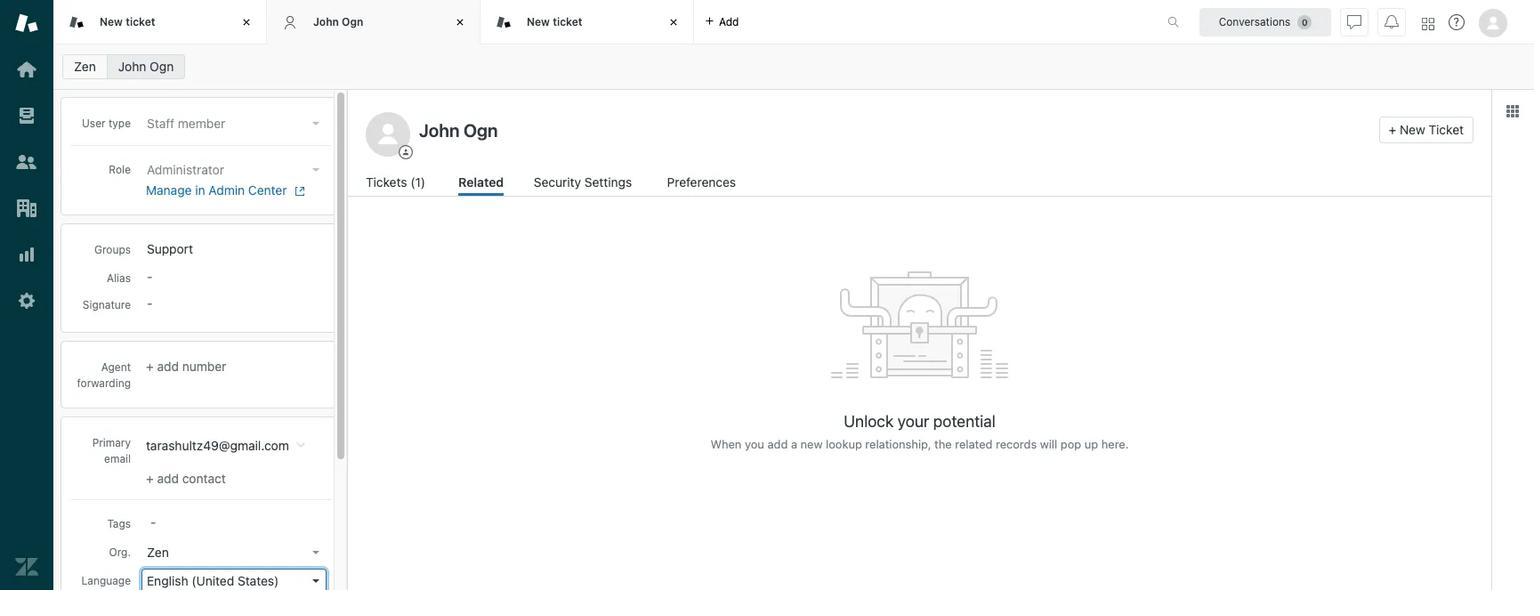 Task type: describe. For each thing, give the bounding box(es) containing it.
related link
[[458, 173, 504, 196]]

org.
[[109, 546, 131, 559]]

potential
[[933, 412, 996, 431]]

tickets (1)
[[366, 174, 425, 190]]

arrow down image for administrator
[[312, 168, 320, 172]]

here.
[[1102, 437, 1129, 451]]

zendesk products image
[[1422, 17, 1435, 30]]

primary
[[92, 436, 131, 449]]

signature
[[83, 298, 131, 311]]

agent
[[101, 360, 131, 374]]

tarashultz49@gmail.com
[[146, 438, 289, 453]]

main element
[[0, 0, 53, 590]]

ogn inside the secondary element
[[150, 59, 174, 74]]

zen inside 'zen' button
[[147, 545, 169, 560]]

+ for + add contact
[[146, 471, 154, 486]]

conversations
[[1219, 15, 1291, 28]]

ticket
[[1429, 122, 1464, 137]]

related
[[955, 437, 993, 451]]

center
[[248, 182, 287, 198]]

add button
[[694, 0, 750, 44]]

forwarding
[[77, 376, 131, 390]]

2 ticket from the left
[[553, 15, 583, 28]]

ogn inside tab
[[342, 15, 363, 28]]

secondary element
[[53, 49, 1534, 85]]

administrator button
[[142, 158, 327, 182]]

reporting image
[[15, 243, 38, 266]]

john ogn inside john ogn link
[[118, 59, 174, 74]]

when
[[711, 437, 742, 451]]

security settings
[[534, 174, 632, 190]]

support
[[147, 241, 193, 256]]

+ add contact
[[146, 471, 226, 486]]

type
[[109, 117, 131, 130]]

pop
[[1061, 437, 1082, 451]]

+ new ticket
[[1389, 122, 1464, 137]]

user type
[[82, 117, 131, 130]]

arrow down image for english (united states)
[[312, 579, 320, 583]]

english (united states) button
[[142, 569, 327, 590]]

customers image
[[15, 150, 38, 174]]

will
[[1040, 437, 1058, 451]]

tabs tab list
[[53, 0, 1149, 45]]

1 ticket from the left
[[126, 15, 155, 28]]

+ for + add number
[[146, 359, 154, 374]]

related
[[458, 174, 504, 190]]

states)
[[238, 573, 279, 588]]

john inside john ogn link
[[118, 59, 146, 74]]

john ogn tab
[[267, 0, 481, 45]]

the
[[935, 437, 952, 451]]

+ add number
[[146, 359, 226, 374]]

security
[[534, 174, 581, 190]]

admin image
[[15, 289, 38, 312]]

relationship,
[[865, 437, 931, 451]]

zen inside zen link
[[74, 59, 96, 74]]

admin
[[209, 182, 245, 198]]

new
[[801, 437, 823, 451]]

language
[[81, 574, 131, 587]]

manage in admin center link
[[146, 182, 320, 198]]

your
[[898, 412, 929, 431]]

up
[[1085, 437, 1098, 451]]

security settings link
[[534, 173, 637, 196]]

lookup
[[826, 437, 862, 451]]

alias
[[107, 271, 131, 285]]

- field
[[143, 513, 327, 532]]

get started image
[[15, 58, 38, 81]]

close image
[[665, 13, 683, 31]]

records
[[996, 437, 1037, 451]]



Task type: vqa. For each thing, say whether or not it's contained in the screenshot.
The "Arrow Down" Icon within the - button
no



Task type: locate. For each thing, give the bounding box(es) containing it.
1 horizontal spatial new ticket
[[527, 15, 583, 28]]

close image for new ticket
[[238, 13, 255, 31]]

0 horizontal spatial new ticket tab
[[53, 0, 267, 45]]

+ inside button
[[1389, 122, 1397, 137]]

1 vertical spatial john
[[118, 59, 146, 74]]

0 horizontal spatial ticket
[[126, 15, 155, 28]]

organizations image
[[15, 197, 38, 220]]

1 arrow down image from the top
[[312, 168, 320, 172]]

staff
[[147, 116, 175, 131]]

1 horizontal spatial john ogn
[[313, 15, 363, 28]]

conversations button
[[1200, 8, 1331, 36]]

1 vertical spatial john ogn
[[118, 59, 174, 74]]

1 vertical spatial +
[[146, 359, 154, 374]]

0 horizontal spatial ogn
[[150, 59, 174, 74]]

+
[[1389, 122, 1397, 137], [146, 359, 154, 374], [146, 471, 154, 486]]

1 new ticket tab from the left
[[53, 0, 267, 45]]

add left number
[[157, 359, 179, 374]]

2 new ticket from the left
[[527, 15, 583, 28]]

zendesk image
[[15, 555, 38, 579]]

email
[[104, 452, 131, 465]]

0 horizontal spatial close image
[[238, 13, 255, 31]]

0 horizontal spatial new
[[100, 15, 123, 28]]

new ticket for 2nd new ticket tab from the right
[[100, 15, 155, 28]]

manage
[[146, 182, 192, 198]]

apps image
[[1506, 104, 1520, 118]]

staff member button
[[142, 111, 327, 136]]

2 vertical spatial +
[[146, 471, 154, 486]]

preferences link
[[667, 173, 740, 196]]

in
[[195, 182, 205, 198]]

groups
[[94, 243, 131, 256]]

new for close icon
[[527, 15, 550, 28]]

arrow down image right states) on the left of the page
[[312, 579, 320, 583]]

arrow down image down arrow down icon
[[312, 168, 320, 172]]

1 horizontal spatial new ticket tab
[[481, 0, 694, 45]]

add inside the unlock your potential when you add a new lookup relationship, the related records will pop up here.
[[768, 437, 788, 451]]

agent forwarding
[[77, 360, 131, 390]]

contact
[[182, 471, 226, 486]]

2 horizontal spatial new
[[1400, 122, 1426, 137]]

close image
[[238, 13, 255, 31], [451, 13, 469, 31]]

arrow down image
[[312, 168, 320, 172], [312, 551, 320, 554], [312, 579, 320, 583]]

1 horizontal spatial close image
[[451, 13, 469, 31]]

notifications image
[[1385, 15, 1399, 29]]

0 horizontal spatial new ticket
[[100, 15, 155, 28]]

0 horizontal spatial john
[[118, 59, 146, 74]]

1 horizontal spatial new
[[527, 15, 550, 28]]

zen up english
[[147, 545, 169, 560]]

0 vertical spatial zen
[[74, 59, 96, 74]]

(united
[[192, 573, 234, 588]]

new ticket tab
[[53, 0, 267, 45], [481, 0, 694, 45]]

+ left ticket
[[1389, 122, 1397, 137]]

zen button
[[142, 540, 327, 565]]

english (united states)
[[147, 573, 279, 588]]

add right close icon
[[719, 15, 739, 28]]

settings
[[585, 174, 632, 190]]

staff member
[[147, 116, 225, 131]]

john
[[313, 15, 339, 28], [118, 59, 146, 74]]

arrow down image inside the administrator button
[[312, 168, 320, 172]]

tickets (1) link
[[366, 173, 429, 196]]

a
[[791, 437, 797, 451]]

1 horizontal spatial john
[[313, 15, 339, 28]]

ogn
[[342, 15, 363, 28], [150, 59, 174, 74]]

tags
[[107, 517, 131, 530]]

2 new ticket tab from the left
[[481, 0, 694, 45]]

1 vertical spatial arrow down image
[[312, 551, 320, 554]]

new inside button
[[1400, 122, 1426, 137]]

+ for + new ticket
[[1389, 122, 1397, 137]]

unlock your potential when you add a new lookup relationship, the related records will pop up here.
[[711, 412, 1129, 451]]

views image
[[15, 104, 38, 127]]

0 vertical spatial john
[[313, 15, 339, 28]]

arrow down image
[[312, 122, 320, 125]]

role
[[109, 163, 131, 176]]

1 horizontal spatial zen
[[147, 545, 169, 560]]

zendesk support image
[[15, 12, 38, 35]]

1 horizontal spatial ogn
[[342, 15, 363, 28]]

manage in admin center
[[146, 182, 287, 198]]

+ left contact at the bottom left of the page
[[146, 471, 154, 486]]

zen link
[[62, 54, 107, 79]]

zen
[[74, 59, 96, 74], [147, 545, 169, 560]]

primary email
[[92, 436, 131, 465]]

close image for john ogn
[[451, 13, 469, 31]]

2 close image from the left
[[451, 13, 469, 31]]

None text field
[[414, 117, 1372, 143]]

1 close image from the left
[[238, 13, 255, 31]]

get help image
[[1449, 14, 1465, 30]]

new for close image associated with new ticket
[[100, 15, 123, 28]]

1 vertical spatial ogn
[[150, 59, 174, 74]]

0 horizontal spatial john ogn
[[118, 59, 174, 74]]

0 vertical spatial +
[[1389, 122, 1397, 137]]

arrow down image inside the english (united states) "button"
[[312, 579, 320, 583]]

1 new ticket from the left
[[100, 15, 155, 28]]

john ogn
[[313, 15, 363, 28], [118, 59, 174, 74]]

3 arrow down image from the top
[[312, 579, 320, 583]]

preferences
[[667, 174, 736, 190]]

new
[[100, 15, 123, 28], [527, 15, 550, 28], [1400, 122, 1426, 137]]

tickets
[[366, 174, 407, 190]]

administrator
[[147, 162, 224, 177]]

new ticket
[[100, 15, 155, 28], [527, 15, 583, 28]]

ticket
[[126, 15, 155, 28], [553, 15, 583, 28]]

arrow down image inside 'zen' button
[[312, 551, 320, 554]]

user
[[82, 117, 106, 130]]

+ right agent
[[146, 359, 154, 374]]

0 vertical spatial ogn
[[342, 15, 363, 28]]

john inside john ogn tab
[[313, 15, 339, 28]]

0 vertical spatial arrow down image
[[312, 168, 320, 172]]

2 vertical spatial arrow down image
[[312, 579, 320, 583]]

add left a
[[768, 437, 788, 451]]

add
[[719, 15, 739, 28], [157, 359, 179, 374], [768, 437, 788, 451], [157, 471, 179, 486]]

english
[[147, 573, 188, 588]]

arrow down image for zen
[[312, 551, 320, 554]]

you
[[745, 437, 764, 451]]

zen up user
[[74, 59, 96, 74]]

1 horizontal spatial ticket
[[553, 15, 583, 28]]

2 arrow down image from the top
[[312, 551, 320, 554]]

john ogn link
[[107, 54, 185, 79]]

number
[[182, 359, 226, 374]]

new ticket for 2nd new ticket tab from the left
[[527, 15, 583, 28]]

member
[[178, 116, 225, 131]]

unlock
[[844, 412, 894, 431]]

1 vertical spatial zen
[[147, 545, 169, 560]]

0 vertical spatial john ogn
[[313, 15, 363, 28]]

close image inside john ogn tab
[[451, 13, 469, 31]]

button displays agent's chat status as invisible. image
[[1347, 15, 1362, 29]]

0 horizontal spatial zen
[[74, 59, 96, 74]]

arrow down image up the english (united states) "button"
[[312, 551, 320, 554]]

+ new ticket button
[[1379, 117, 1474, 143]]

john ogn inside john ogn tab
[[313, 15, 363, 28]]

add inside popup button
[[719, 15, 739, 28]]

(1)
[[411, 174, 425, 190]]

add left contact at the bottom left of the page
[[157, 471, 179, 486]]



